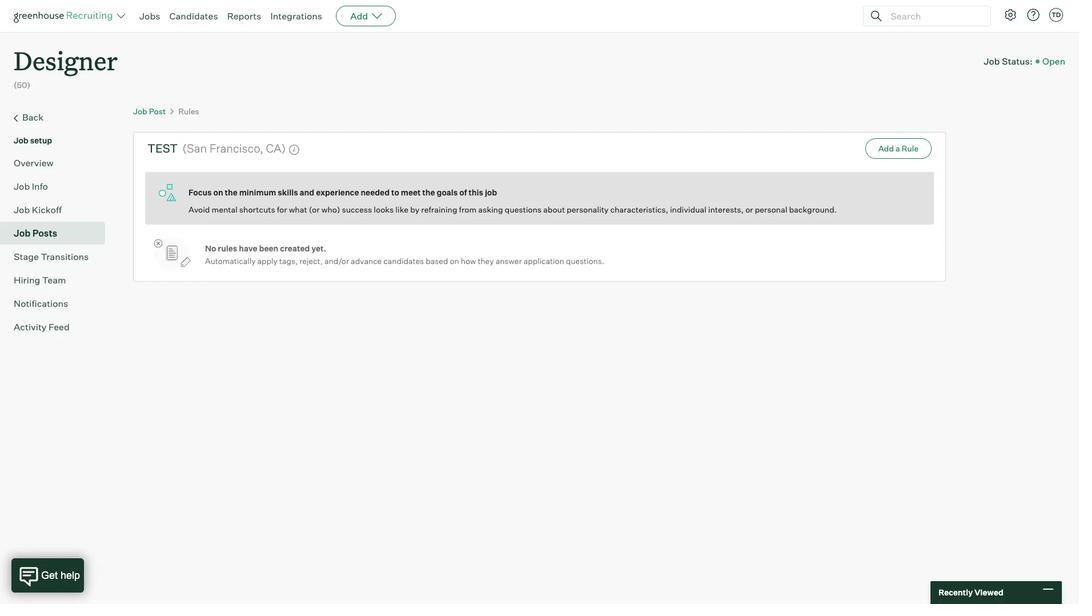 Task type: locate. For each thing, give the bounding box(es) containing it.
job left status:
[[985, 55, 1001, 67]]

0 vertical spatial add
[[351, 10, 368, 22]]

1 horizontal spatial on
[[450, 256, 459, 266]]

characteristics,
[[611, 205, 669, 214]]

add inside button
[[879, 144, 895, 153]]

questions
[[505, 205, 542, 214]]

job left setup
[[14, 135, 28, 145]]

this
[[469, 188, 484, 197]]

job
[[985, 55, 1001, 67], [133, 106, 147, 116], [14, 135, 28, 145], [14, 180, 30, 192], [14, 204, 30, 215], [14, 227, 31, 239]]

(50)
[[14, 80, 30, 90]]

integrations
[[271, 10, 323, 22]]

job setup
[[14, 135, 52, 145]]

job left kickoff
[[14, 204, 30, 215]]

they
[[478, 256, 494, 266]]

personal
[[755, 205, 788, 214]]

add for add a rule
[[879, 144, 895, 153]]

from
[[459, 205, 477, 214]]

job posts
[[14, 227, 57, 239]]

what
[[289, 205, 307, 214]]

job left info
[[14, 180, 30, 192]]

1 vertical spatial add
[[879, 144, 895, 153]]

the up mental
[[225, 188, 238, 197]]

status:
[[1003, 55, 1033, 67]]

info
[[32, 180, 48, 192]]

on left how
[[450, 256, 459, 266]]

add
[[351, 10, 368, 22], [879, 144, 895, 153]]

based
[[426, 256, 448, 266]]

1 vertical spatial on
[[450, 256, 459, 266]]

0 horizontal spatial add
[[351, 10, 368, 22]]

team
[[42, 274, 66, 286]]

no
[[205, 244, 216, 254]]

add for add
[[351, 10, 368, 22]]

transitions
[[41, 251, 89, 262]]

job
[[485, 188, 497, 197]]

(or
[[309, 205, 320, 214]]

success
[[342, 205, 372, 214]]

jobs
[[139, 10, 160, 22]]

1 horizontal spatial add
[[879, 144, 895, 153]]

or
[[746, 205, 754, 214]]

activity
[[14, 321, 47, 333]]

the right meet
[[423, 188, 435, 197]]

td button
[[1048, 6, 1066, 24]]

job left posts
[[14, 227, 31, 239]]

0 horizontal spatial the
[[225, 188, 238, 197]]

automatically apply tags, reject, and/or advance candidates based on how they answer application questions. image
[[289, 144, 300, 156]]

reports
[[227, 10, 261, 22]]

advance
[[351, 256, 382, 266]]

how
[[461, 256, 476, 266]]

goals
[[437, 188, 458, 197]]

to
[[392, 188, 399, 197]]

candidates link
[[170, 10, 218, 22]]

on
[[214, 188, 223, 197], [450, 256, 459, 266]]

add a rule
[[879, 144, 919, 153]]

feed
[[49, 321, 70, 333]]

no rules have been created yet. automatically apply tags, reject, and/or advance candidates based on how they answer application questions.
[[205, 244, 605, 266]]

job post
[[133, 106, 166, 116]]

designer
[[14, 43, 118, 77]]

add inside popup button
[[351, 10, 368, 22]]

activity feed
[[14, 321, 70, 333]]

rule
[[902, 144, 919, 153]]

mental
[[212, 205, 238, 214]]

0 horizontal spatial on
[[214, 188, 223, 197]]

experience
[[316, 188, 359, 197]]

have
[[239, 244, 258, 254]]

test
[[147, 141, 178, 156]]

hiring
[[14, 274, 40, 286]]

meet
[[401, 188, 421, 197]]

job posts link
[[14, 226, 101, 240]]

on right focus
[[214, 188, 223, 197]]

about
[[544, 205, 565, 214]]

job left post
[[133, 106, 147, 116]]

focus
[[189, 188, 212, 197]]

1 horizontal spatial the
[[423, 188, 435, 197]]

ca)
[[266, 141, 286, 156]]

stage transitions link
[[14, 250, 101, 263]]

0 vertical spatial on
[[214, 188, 223, 197]]

job for job kickoff
[[14, 204, 30, 215]]



Task type: vqa. For each thing, say whether or not it's contained in the screenshot.
"promote"
no



Task type: describe. For each thing, give the bounding box(es) containing it.
a
[[896, 144, 901, 153]]

stage
[[14, 251, 39, 262]]

job for job posts
[[14, 227, 31, 239]]

job info link
[[14, 179, 101, 193]]

focus on the minimum skills and experience needed to meet the goals of this job
[[189, 188, 497, 197]]

job for job setup
[[14, 135, 28, 145]]

avoid mental shortcuts for what (or who) success looks like by refraining from asking questions about personality characteristics, individual interests, or personal background.
[[189, 205, 837, 214]]

designer (50)
[[14, 43, 118, 90]]

asking
[[479, 205, 503, 214]]

viewed
[[975, 588, 1004, 598]]

2 the from the left
[[423, 188, 435, 197]]

on inside "no rules have been created yet. automatically apply tags, reject, and/or advance candidates based on how they answer application questions."
[[450, 256, 459, 266]]

francisco,
[[210, 141, 264, 156]]

answer
[[496, 256, 522, 266]]

and
[[300, 188, 315, 197]]

individual
[[671, 205, 707, 214]]

hiring team link
[[14, 273, 101, 287]]

jobs link
[[139, 10, 160, 22]]

1 the from the left
[[225, 188, 238, 197]]

personality
[[567, 205, 609, 214]]

shortcuts
[[239, 205, 275, 214]]

skills
[[278, 188, 298, 197]]

who)
[[322, 205, 340, 214]]

job for job status:
[[985, 55, 1001, 67]]

add a rule button
[[866, 138, 932, 159]]

activity feed link
[[14, 320, 101, 334]]

automatically apply tags, reject, and/or advance candidates based on how they answer application questions. element
[[286, 138, 300, 158]]

yet.
[[312, 244, 327, 254]]

recently
[[939, 588, 974, 598]]

interests,
[[709, 205, 744, 214]]

rules link
[[178, 106, 199, 116]]

job for job post
[[133, 106, 147, 116]]

automatically
[[205, 256, 256, 266]]

test (san francisco, ca)
[[147, 141, 286, 156]]

like
[[396, 205, 409, 214]]

notifications
[[14, 298, 68, 309]]

questions.
[[566, 256, 605, 266]]

candidates
[[384, 256, 424, 266]]

application
[[524, 256, 565, 266]]

job for job info
[[14, 180, 30, 192]]

job kickoff link
[[14, 203, 101, 216]]

hiring team
[[14, 274, 66, 286]]

overview link
[[14, 156, 101, 170]]

Search text field
[[888, 8, 981, 24]]

rules
[[218, 244, 237, 254]]

add button
[[336, 6, 396, 26]]

job status:
[[985, 55, 1033, 67]]

overview
[[14, 157, 54, 168]]

kickoff
[[32, 204, 62, 215]]

looks
[[374, 205, 394, 214]]

setup
[[30, 135, 52, 145]]

and/or
[[325, 256, 349, 266]]

candidates
[[170, 10, 218, 22]]

apply
[[258, 256, 278, 266]]

reject,
[[300, 256, 323, 266]]

rules
[[178, 106, 199, 116]]

recently viewed
[[939, 588, 1004, 598]]

minimum
[[239, 188, 276, 197]]

been
[[259, 244, 279, 254]]

for
[[277, 205, 287, 214]]

back
[[22, 111, 44, 123]]

(san
[[183, 141, 207, 156]]

open
[[1043, 55, 1066, 67]]

job info
[[14, 180, 48, 192]]

td
[[1052, 11, 1062, 19]]

td button
[[1050, 8, 1064, 22]]

integrations link
[[271, 10, 323, 22]]

notifications link
[[14, 297, 101, 310]]

job post link
[[133, 106, 166, 116]]

created
[[280, 244, 310, 254]]

needed
[[361, 188, 390, 197]]

greenhouse recruiting image
[[14, 9, 117, 23]]

job kickoff
[[14, 204, 62, 215]]

refraining
[[421, 205, 458, 214]]

stage transitions
[[14, 251, 89, 262]]

posts
[[32, 227, 57, 239]]

post
[[149, 106, 166, 116]]

configure image
[[1004, 8, 1018, 22]]

of
[[460, 188, 467, 197]]

avoid
[[189, 205, 210, 214]]

tags,
[[280, 256, 298, 266]]

reports link
[[227, 10, 261, 22]]

by
[[411, 205, 420, 214]]



